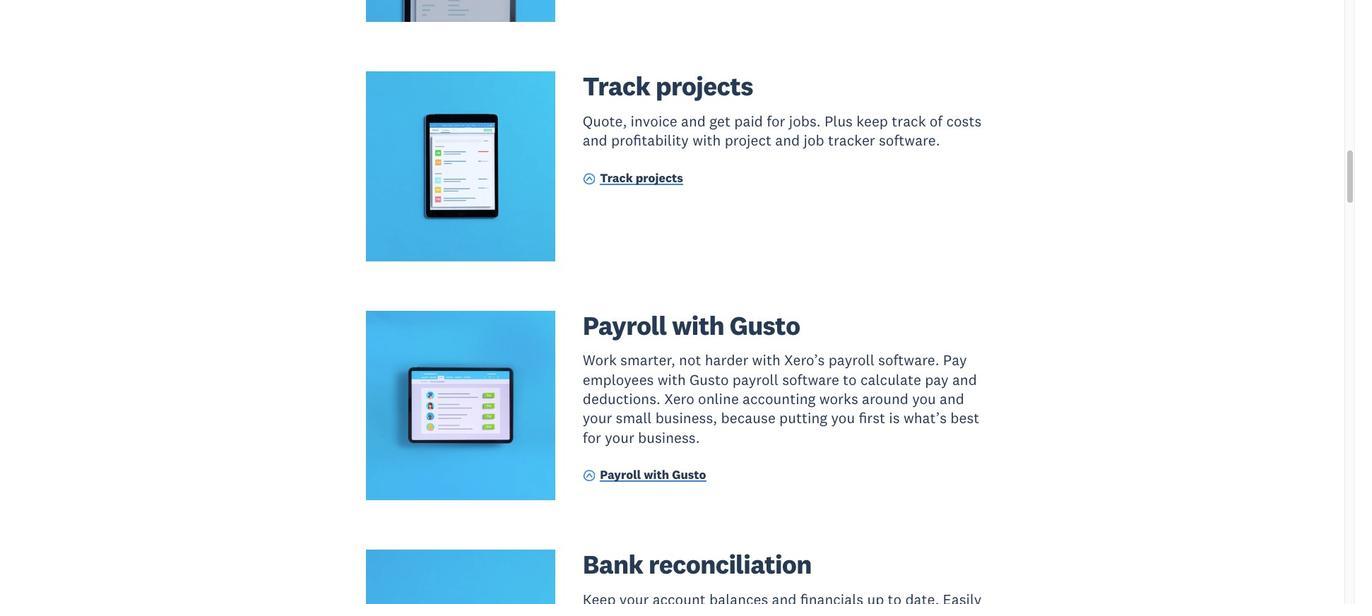 Task type: locate. For each thing, give the bounding box(es) containing it.
payroll
[[583, 308, 667, 342], [600, 467, 641, 483]]

software. inside work smarter, not harder with xero's payroll software. pay employees with gusto payroll software to calculate pay and deductions. xero online accounting works around you and your small business, because putting you first is what's best for your business.
[[878, 351, 940, 370]]

track projects
[[583, 69, 753, 102], [600, 170, 683, 186]]

0 vertical spatial payroll with gusto
[[583, 308, 800, 342]]

payroll down "small"
[[600, 467, 641, 483]]

online
[[698, 389, 739, 408]]

software.
[[879, 131, 940, 150], [878, 351, 940, 370]]

1 vertical spatial payroll
[[600, 467, 641, 483]]

for inside quote, invoice and get paid for jobs. plus keep track of costs and profitability with project and job tracker software.
[[767, 112, 785, 131]]

1 vertical spatial gusto
[[690, 370, 729, 389]]

payroll with gusto
[[583, 308, 800, 342], [600, 467, 706, 483]]

payroll up smarter,
[[583, 308, 667, 342]]

projects down profitability on the top
[[636, 170, 683, 186]]

harder
[[705, 351, 749, 370]]

track
[[583, 69, 650, 102], [600, 170, 633, 186]]

work
[[583, 351, 617, 370]]

not
[[679, 351, 701, 370]]

track projects down profitability on the top
[[600, 170, 683, 186]]

with
[[693, 131, 721, 150], [672, 308, 724, 342], [752, 351, 781, 370], [658, 370, 686, 389], [644, 467, 669, 483]]

with inside quote, invoice and get paid for jobs. plus keep track of costs and profitability with project and job tracker software.
[[693, 131, 721, 150]]

payroll
[[829, 351, 875, 370], [733, 370, 779, 389]]

payroll up to
[[829, 351, 875, 370]]

1 vertical spatial payroll with gusto
[[600, 467, 706, 483]]

1 software. from the top
[[879, 131, 940, 150]]

0 vertical spatial payroll
[[583, 308, 667, 342]]

and down quote, in the left top of the page
[[583, 131, 607, 150]]

projects
[[656, 69, 753, 102], [636, 170, 683, 186]]

you down works
[[831, 409, 855, 428]]

track projects up invoice
[[583, 69, 753, 102]]

you up what's at bottom
[[912, 389, 936, 408]]

0 vertical spatial track
[[583, 69, 650, 102]]

1 horizontal spatial you
[[912, 389, 936, 408]]

software. down track
[[879, 131, 940, 150]]

with down get
[[693, 131, 721, 150]]

get
[[710, 112, 731, 131]]

gusto inside 'button'
[[672, 467, 706, 483]]

0 vertical spatial projects
[[656, 69, 753, 102]]

payroll with gusto button
[[583, 467, 706, 486]]

projects up get
[[656, 69, 753, 102]]

gusto
[[730, 308, 800, 342], [690, 370, 729, 389], [672, 467, 706, 483]]

payroll with gusto down business.
[[600, 467, 706, 483]]

jobs.
[[789, 112, 821, 131]]

with down business.
[[644, 467, 669, 483]]

deductions.
[[583, 389, 661, 408]]

for right paid
[[767, 112, 785, 131]]

gusto down business.
[[672, 467, 706, 483]]

1 horizontal spatial for
[[767, 112, 785, 131]]

with up not at the bottom of the page
[[672, 308, 724, 342]]

gusto up online
[[690, 370, 729, 389]]

software. up calculate
[[878, 351, 940, 370]]

1 vertical spatial track
[[600, 170, 633, 186]]

track up quote, in the left top of the page
[[583, 69, 650, 102]]

0 horizontal spatial payroll
[[733, 370, 779, 389]]

0 vertical spatial software.
[[879, 131, 940, 150]]

2 software. from the top
[[878, 351, 940, 370]]

and down pay
[[952, 370, 977, 389]]

bank
[[583, 548, 643, 581]]

0 vertical spatial for
[[767, 112, 785, 131]]

track projects inside track projects button
[[600, 170, 683, 186]]

2 vertical spatial gusto
[[672, 467, 706, 483]]

plus
[[825, 112, 853, 131]]

1 vertical spatial track projects
[[600, 170, 683, 186]]

payroll up accounting
[[733, 370, 779, 389]]

xero
[[664, 389, 694, 408]]

with inside 'button'
[[644, 467, 669, 483]]

business,
[[655, 409, 717, 428]]

1 vertical spatial software.
[[878, 351, 940, 370]]

reconciliation
[[649, 548, 812, 581]]

and left get
[[681, 112, 706, 131]]

for down deductions.
[[583, 428, 601, 447]]

gusto up harder
[[730, 308, 800, 342]]

small
[[616, 409, 652, 428]]

employees
[[583, 370, 654, 389]]

1 vertical spatial for
[[583, 428, 601, 447]]

invoice
[[631, 112, 677, 131]]

1 vertical spatial projects
[[636, 170, 683, 186]]

0 horizontal spatial for
[[583, 428, 601, 447]]

your
[[583, 409, 612, 428], [605, 428, 634, 447]]

0 vertical spatial gusto
[[730, 308, 800, 342]]

and
[[681, 112, 706, 131], [583, 131, 607, 150], [775, 131, 800, 150], [952, 370, 977, 389], [940, 389, 965, 408]]

xero's
[[784, 351, 825, 370]]

because
[[721, 409, 776, 428]]

quote, invoice and get paid for jobs. plus keep track of costs and profitability with project and job tracker software.
[[583, 112, 982, 150]]

you
[[912, 389, 936, 408], [831, 409, 855, 428]]

track down profitability on the top
[[600, 170, 633, 186]]

paid
[[734, 112, 763, 131]]

first
[[859, 409, 885, 428]]

payroll with gusto up not at the bottom of the page
[[583, 308, 800, 342]]

pay
[[943, 351, 967, 370]]

for
[[767, 112, 785, 131], [583, 428, 601, 447]]

1 horizontal spatial payroll
[[829, 351, 875, 370]]

with left xero's
[[752, 351, 781, 370]]

bank reconciliation
[[583, 548, 812, 581]]

payroll inside payroll with gusto 'button'
[[600, 467, 641, 483]]



Task type: describe. For each thing, give the bounding box(es) containing it.
profitability
[[611, 131, 689, 150]]

project
[[725, 131, 772, 150]]

tracker
[[828, 131, 875, 150]]

of
[[930, 112, 943, 131]]

projects inside button
[[636, 170, 683, 186]]

and down jobs.
[[775, 131, 800, 150]]

track projects button
[[583, 170, 683, 189]]

software
[[782, 370, 839, 389]]

smarter,
[[620, 351, 675, 370]]

accounting
[[743, 389, 816, 408]]

what's
[[904, 409, 947, 428]]

keep
[[857, 112, 888, 131]]

business.
[[638, 428, 700, 447]]

to
[[843, 370, 857, 389]]

works
[[819, 389, 858, 408]]

around
[[862, 389, 909, 408]]

putting
[[779, 409, 828, 428]]

costs
[[946, 112, 982, 131]]

best
[[951, 409, 980, 428]]

and up best
[[940, 389, 965, 408]]

is
[[889, 409, 900, 428]]

0 horizontal spatial you
[[831, 409, 855, 428]]

job
[[804, 131, 824, 150]]

pay
[[925, 370, 949, 389]]

calculate
[[861, 370, 921, 389]]

your down deductions.
[[583, 409, 612, 428]]

payroll with gusto inside payroll with gusto 'button'
[[600, 467, 706, 483]]

for inside work smarter, not harder with xero's payroll software. pay employees with gusto payroll software to calculate pay and deductions. xero online accounting works around you and your small business, because putting you first is what's best for your business.
[[583, 428, 601, 447]]

track inside button
[[600, 170, 633, 186]]

software. inside quote, invoice and get paid for jobs. plus keep track of costs and profitability with project and job tracker software.
[[879, 131, 940, 150]]

track
[[892, 112, 926, 131]]

0 vertical spatial track projects
[[583, 69, 753, 102]]

quote,
[[583, 112, 627, 131]]

with up xero
[[658, 370, 686, 389]]

gusto inside work smarter, not harder with xero's payroll software. pay employees with gusto payroll software to calculate pay and deductions. xero online accounting works around you and your small business, because putting you first is what's best for your business.
[[690, 370, 729, 389]]

your down "small"
[[605, 428, 634, 447]]

work smarter, not harder with xero's payroll software. pay employees with gusto payroll software to calculate pay and deductions. xero online accounting works around you and your small business, because putting you first is what's best for your business.
[[583, 351, 980, 447]]



Task type: vqa. For each thing, say whether or not it's contained in the screenshot.
XERO HQ link
no



